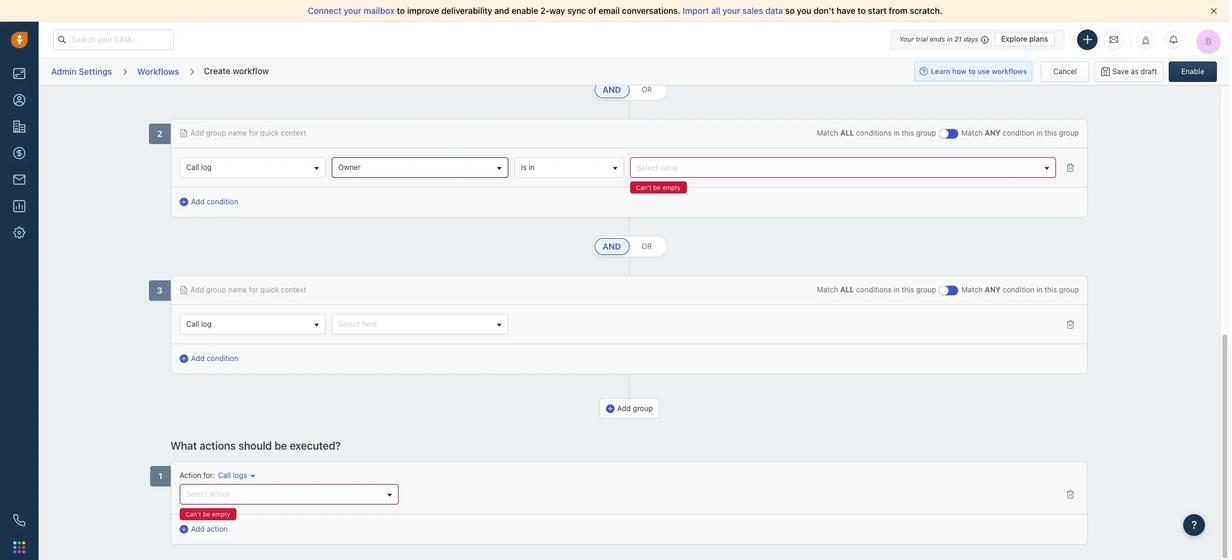Task type: describe. For each thing, give the bounding box(es) containing it.
workflows link
[[137, 62, 180, 81]]

settings
[[79, 66, 112, 77]]

add condition for add condition link for 2nd call log button from the top of the page
[[191, 354, 239, 363]]

call logs
[[218, 472, 247, 481]]

add action link
[[180, 524, 228, 535]]

or for 2nd or link from the top of the page
[[642, 242, 652, 251]]

call log for 2nd call log button from the top of the page
[[186, 320, 212, 329]]

match any condition in this group for 2nd call log button from the top of the page
[[962, 286, 1080, 295]]

sales
[[743, 5, 764, 16]]

way
[[550, 5, 566, 16]]

match all conditions in this group for second call log button from the bottom
[[817, 129, 937, 138]]

quick for 2nd call log button from the top of the page
[[260, 286, 279, 295]]

add action button
[[180, 524, 240, 536]]

action for add action
[[207, 525, 228, 534]]

should
[[239, 440, 272, 453]]

1 your from the left
[[344, 5, 362, 16]]

conditions for 2nd call log button from the top of the page
[[857, 286, 892, 295]]

call for 2nd call log button from the top of the page
[[186, 320, 199, 329]]

executed?
[[290, 440, 341, 453]]

from
[[889, 5, 908, 16]]

add for add condition link for second call log button from the bottom
[[191, 197, 205, 206]]

close image
[[1212, 8, 1218, 14]]

owner
[[339, 163, 361, 172]]

any for 2nd call log button from the top of the page
[[985, 286, 1001, 295]]

phone image
[[13, 515, 25, 527]]

Search your CRM... text field
[[53, 29, 174, 50]]

2 vertical spatial for
[[203, 472, 213, 481]]

plans
[[1030, 34, 1049, 43]]

2 call log button from the top
[[180, 315, 326, 335]]

connect your mailbox link
[[308, 5, 397, 16]]

0 vertical spatial can't be empty
[[636, 184, 681, 191]]

add condition for add condition link for second call log button from the bottom
[[191, 197, 239, 206]]

add group name for quick context for add condition link for second call log button from the bottom
[[191, 129, 306, 138]]

1 to from the left
[[397, 5, 405, 16]]

connect your mailbox to improve deliverability and enable 2-way sync of email conversations. import all your sales data so you don't have to start from scratch.
[[308, 5, 943, 16]]

workflows
[[137, 66, 179, 77]]

any for second call log button from the bottom
[[985, 129, 1001, 138]]

log for second call log button from the bottom
[[201, 163, 212, 172]]

add condition link for 2nd call log button from the top of the page
[[180, 354, 239, 365]]

0 vertical spatial empty
[[663, 184, 681, 191]]

1 name from the top
[[228, 129, 247, 138]]

mailbox
[[364, 5, 395, 16]]

explore
[[1002, 34, 1028, 43]]

select for select field
[[339, 320, 360, 329]]

21
[[955, 35, 962, 43]]

ends
[[930, 35, 946, 43]]

conditions for second call log button from the bottom
[[857, 129, 892, 138]]

all
[[712, 5, 721, 16]]

log for 2nd call log button from the top of the page
[[201, 320, 212, 329]]

admin
[[51, 66, 77, 77]]

what actions should be executed?
[[171, 440, 341, 453]]

select action
[[186, 490, 231, 499]]

enable button
[[1170, 61, 1218, 82]]

create workflow
[[204, 66, 269, 76]]

context for second call log button from the bottom
[[281, 129, 306, 138]]

owner button
[[332, 158, 509, 178]]

freshworks switcher image
[[13, 542, 25, 554]]

email
[[599, 5, 620, 16]]

add action
[[191, 525, 228, 534]]

save
[[1113, 67, 1130, 76]]

scratch.
[[910, 5, 943, 16]]

add group button
[[600, 399, 660, 420]]

group inside button
[[633, 405, 653, 414]]

add for add group button
[[618, 405, 631, 414]]

add group
[[618, 405, 653, 414]]

connect
[[308, 5, 342, 16]]

so
[[786, 5, 795, 16]]

quick for second call log button from the bottom
[[260, 129, 279, 138]]

save as draft
[[1113, 67, 1158, 76]]

don't
[[814, 5, 835, 16]]

in inside button
[[529, 163, 535, 172]]

1 vertical spatial empty
[[212, 511, 230, 518]]

is in
[[521, 163, 535, 172]]

call log for second call log button from the bottom
[[186, 163, 212, 172]]

save as draft button
[[1095, 61, 1164, 82]]

2 vertical spatial be
[[203, 511, 210, 518]]



Task type: vqa. For each thing, say whether or not it's contained in the screenshot.
rightmost be
yes



Task type: locate. For each thing, give the bounding box(es) containing it.
2-
[[541, 5, 550, 16]]

select left field
[[339, 320, 360, 329]]

conversations.
[[622, 5, 681, 16]]

2 add condition from the top
[[191, 354, 239, 363]]

or link
[[630, 82, 665, 98], [630, 239, 665, 255]]

1 vertical spatial or link
[[630, 239, 665, 255]]

2 all from the top
[[841, 286, 855, 295]]

0 vertical spatial quick
[[260, 129, 279, 138]]

1 horizontal spatial empty
[[663, 184, 681, 191]]

cancel
[[1054, 67, 1078, 76]]

1 conditions from the top
[[857, 129, 892, 138]]

2 match any condition in this group from the top
[[962, 286, 1080, 295]]

0 vertical spatial for
[[249, 129, 258, 138]]

2 match all conditions in this group from the top
[[817, 286, 937, 295]]

1 horizontal spatial to
[[858, 5, 866, 16]]

for
[[249, 129, 258, 138], [249, 286, 258, 295], [203, 472, 213, 481]]

import all your sales data link
[[683, 5, 786, 16]]

0 vertical spatial can't
[[636, 184, 652, 191]]

select field
[[339, 320, 377, 329]]

0 vertical spatial match all conditions in this group
[[817, 129, 937, 138]]

can't be empty
[[636, 184, 681, 191], [186, 511, 230, 518]]

0 vertical spatial or link
[[630, 82, 665, 98]]

add group name for quick context for add condition link for 2nd call log button from the top of the page
[[191, 286, 306, 295]]

0 horizontal spatial can't be empty
[[186, 511, 230, 518]]

action for select action
[[210, 490, 231, 499]]

2 quick from the top
[[260, 286, 279, 295]]

1 call log button from the top
[[180, 158, 326, 178]]

context
[[281, 129, 306, 138], [281, 286, 306, 295]]

1 vertical spatial be
[[275, 440, 287, 453]]

all for second call log button from the bottom
[[841, 129, 855, 138]]

all for 2nd call log button from the top of the page
[[841, 286, 855, 295]]

2 conditions from the top
[[857, 286, 892, 295]]

1 any from the top
[[985, 129, 1001, 138]]

and
[[495, 5, 510, 16], [603, 85, 621, 95], [604, 85, 620, 94], [603, 242, 621, 252], [604, 242, 620, 251]]

what
[[171, 440, 197, 453]]

1 horizontal spatial select
[[339, 320, 360, 329]]

select down action for :
[[186, 490, 208, 499]]

1 vertical spatial call
[[186, 320, 199, 329]]

admin settings link
[[51, 62, 113, 81]]

1 vertical spatial match any condition in this group
[[962, 286, 1080, 295]]

context for 2nd call log button from the top of the page
[[281, 286, 306, 295]]

1 call log from the top
[[186, 163, 212, 172]]

trial
[[916, 35, 928, 43]]

0 vertical spatial add condition
[[191, 197, 239, 206]]

condition
[[1003, 129, 1035, 138], [207, 197, 239, 206], [1003, 286, 1035, 295], [207, 354, 239, 363]]

1 vertical spatial add condition
[[191, 354, 239, 363]]

1 vertical spatial log
[[201, 320, 212, 329]]

1 or link from the top
[[630, 82, 665, 98]]

log
[[201, 163, 212, 172], [201, 320, 212, 329]]

0 vertical spatial conditions
[[857, 129, 892, 138]]

add group name for quick context
[[191, 129, 306, 138], [191, 286, 306, 295]]

select action button
[[180, 484, 399, 505]]

to right mailbox
[[397, 5, 405, 16]]

1 context from the top
[[281, 129, 306, 138]]

1 vertical spatial can't be empty
[[186, 511, 230, 518]]

0 vertical spatial add group name for quick context
[[191, 129, 306, 138]]

your trial ends in 21 days
[[900, 35, 979, 43]]

add condition link
[[180, 197, 239, 208], [180, 354, 239, 365]]

1 vertical spatial call log button
[[180, 315, 326, 335]]

you
[[797, 5, 812, 16]]

2 or from the top
[[642, 242, 652, 251]]

as
[[1132, 67, 1139, 76]]

2 to from the left
[[858, 5, 866, 16]]

match any condition in this group
[[962, 129, 1080, 138], [962, 286, 1080, 295]]

0 horizontal spatial to
[[397, 5, 405, 16]]

0 vertical spatial call log button
[[180, 158, 326, 178]]

1 add condition from the top
[[191, 197, 239, 206]]

of
[[589, 5, 597, 16]]

action for :
[[180, 472, 215, 481]]

1 vertical spatial name
[[228, 286, 247, 295]]

0 vertical spatial match any condition in this group
[[962, 129, 1080, 138]]

2 or link from the top
[[630, 239, 665, 255]]

enable
[[512, 5, 539, 16]]

0 vertical spatial be
[[654, 184, 661, 191]]

1 vertical spatial conditions
[[857, 286, 892, 295]]

your right all
[[723, 5, 741, 16]]

1 horizontal spatial can't be empty
[[636, 184, 681, 191]]

any
[[985, 129, 1001, 138], [985, 286, 1001, 295]]

and link
[[595, 82, 630, 98], [595, 82, 630, 98], [595, 239, 630, 255], [595, 239, 630, 255]]

:
[[213, 472, 215, 481]]

2 any from the top
[[985, 286, 1001, 295]]

1 vertical spatial for
[[249, 286, 258, 295]]

all
[[841, 129, 855, 138], [841, 286, 855, 295]]

add for add action link
[[191, 525, 205, 534]]

days
[[964, 35, 979, 43]]

your left mailbox
[[344, 5, 362, 16]]

have
[[837, 5, 856, 16]]

draft
[[1141, 67, 1158, 76]]

logs
[[233, 472, 247, 481]]

select
[[339, 320, 360, 329], [186, 490, 208, 499]]

0 horizontal spatial can't
[[186, 511, 201, 518]]

1 vertical spatial add condition link
[[180, 354, 239, 365]]

1 vertical spatial all
[[841, 286, 855, 295]]

admin settings
[[51, 66, 112, 77]]

your
[[344, 5, 362, 16], [723, 5, 741, 16]]

empty
[[663, 184, 681, 191], [212, 511, 230, 518]]

add for add condition link for 2nd call log button from the top of the page
[[191, 354, 205, 363]]

1 horizontal spatial your
[[723, 5, 741, 16]]

2 add group name for quick context from the top
[[191, 286, 306, 295]]

explore plans
[[1002, 34, 1049, 43]]

0 vertical spatial add condition link
[[180, 197, 239, 208]]

2 context from the top
[[281, 286, 306, 295]]

action down select action on the bottom left of page
[[207, 525, 228, 534]]

0 vertical spatial all
[[841, 129, 855, 138]]

group
[[206, 129, 226, 138], [917, 129, 937, 138], [1060, 129, 1080, 138], [206, 286, 226, 295], [917, 286, 937, 295], [1060, 286, 1080, 295], [633, 405, 653, 414]]

1 vertical spatial add group name for quick context
[[191, 286, 306, 295]]

Select value search field
[[634, 162, 1041, 174]]

conditions
[[857, 129, 892, 138], [857, 286, 892, 295]]

0 vertical spatial any
[[985, 129, 1001, 138]]

in
[[948, 35, 953, 43], [894, 129, 900, 138], [1037, 129, 1043, 138], [529, 163, 535, 172], [894, 286, 900, 295], [1037, 286, 1043, 295]]

1 vertical spatial context
[[281, 286, 306, 295]]

match all conditions in this group for 2nd call log button from the top of the page
[[817, 286, 937, 295]]

data
[[766, 5, 784, 16]]

call log button
[[180, 158, 326, 178], [180, 315, 326, 335]]

call for second call log button from the bottom
[[186, 163, 199, 172]]

or for 2nd or link from the bottom
[[642, 85, 652, 94]]

1 vertical spatial or
[[642, 242, 652, 251]]

1 horizontal spatial be
[[275, 440, 287, 453]]

1 vertical spatial can't
[[186, 511, 201, 518]]

name
[[228, 129, 247, 138], [228, 286, 247, 295]]

match any condition in this group for second call log button from the bottom
[[962, 129, 1080, 138]]

field
[[362, 320, 377, 329]]

workflow
[[233, 66, 269, 76]]

0 vertical spatial context
[[281, 129, 306, 138]]

1 add condition link from the top
[[180, 197, 239, 208]]

0 horizontal spatial your
[[344, 5, 362, 16]]

quick
[[260, 129, 279, 138], [260, 286, 279, 295]]

0 vertical spatial select
[[339, 320, 360, 329]]

enable
[[1182, 67, 1205, 76]]

1 vertical spatial quick
[[260, 286, 279, 295]]

be
[[654, 184, 661, 191], [275, 440, 287, 453], [203, 511, 210, 518]]

1 vertical spatial action
[[207, 525, 228, 534]]

actions
[[200, 440, 236, 453]]

for for second call log button from the bottom
[[249, 129, 258, 138]]

action down :
[[210, 490, 231, 499]]

1 vertical spatial any
[[985, 286, 1001, 295]]

0 horizontal spatial select
[[186, 490, 208, 499]]

this
[[902, 129, 915, 138], [1045, 129, 1058, 138], [902, 286, 915, 295], [1045, 286, 1058, 295]]

match all conditions in this group
[[817, 129, 937, 138], [817, 286, 937, 295]]

import
[[683, 5, 710, 16]]

0 horizontal spatial be
[[203, 511, 210, 518]]

1 match all conditions in this group from the top
[[817, 129, 937, 138]]

action
[[210, 490, 231, 499], [207, 525, 228, 534]]

2 add condition link from the top
[[180, 354, 239, 365]]

1 quick from the top
[[260, 129, 279, 138]]

sync
[[568, 5, 586, 16]]

call
[[186, 163, 199, 172], [186, 320, 199, 329], [218, 472, 231, 481]]

1 log from the top
[[201, 163, 212, 172]]

1 add group name for quick context from the top
[[191, 129, 306, 138]]

or
[[642, 85, 652, 94], [642, 242, 652, 251]]

1 horizontal spatial can't
[[636, 184, 652, 191]]

2 vertical spatial call
[[218, 472, 231, 481]]

2 horizontal spatial be
[[654, 184, 661, 191]]

cancel button
[[1042, 61, 1090, 82]]

2 log from the top
[[201, 320, 212, 329]]

1 vertical spatial select
[[186, 490, 208, 499]]

2 name from the top
[[228, 286, 247, 295]]

for for 2nd call log button from the top of the page
[[249, 286, 258, 295]]

0 vertical spatial action
[[210, 490, 231, 499]]

select for select action
[[186, 490, 208, 499]]

0 vertical spatial call
[[186, 163, 199, 172]]

0 vertical spatial or
[[642, 85, 652, 94]]

explore plans link
[[995, 32, 1055, 46]]

0 vertical spatial call log
[[186, 163, 212, 172]]

phone element
[[7, 509, 31, 533]]

is
[[521, 163, 527, 172]]

start
[[869, 5, 887, 16]]

0 vertical spatial log
[[201, 163, 212, 172]]

email image
[[1110, 34, 1119, 45]]

action
[[180, 472, 201, 481]]

2 your from the left
[[723, 5, 741, 16]]

add condition link for second call log button from the bottom
[[180, 197, 239, 208]]

0 horizontal spatial empty
[[212, 511, 230, 518]]

1 match any condition in this group from the top
[[962, 129, 1080, 138]]

select field button
[[332, 315, 509, 335]]

1 vertical spatial match all conditions in this group
[[817, 286, 937, 295]]

2 call log from the top
[[186, 320, 212, 329]]

1 or from the top
[[642, 85, 652, 94]]

1 vertical spatial call log
[[186, 320, 212, 329]]

to left start
[[858, 5, 866, 16]]

add
[[191, 129, 204, 138], [191, 197, 205, 206], [191, 286, 204, 295], [191, 354, 205, 363], [618, 405, 631, 414], [191, 525, 205, 534]]

to
[[397, 5, 405, 16], [858, 5, 866, 16]]

create
[[204, 66, 231, 76]]

call logs button
[[215, 471, 255, 481]]

your
[[900, 35, 914, 43]]

1 all from the top
[[841, 129, 855, 138]]

is in button
[[515, 158, 624, 178]]

deliverability
[[442, 5, 493, 16]]

0 vertical spatial name
[[228, 129, 247, 138]]

improve
[[407, 5, 439, 16]]



